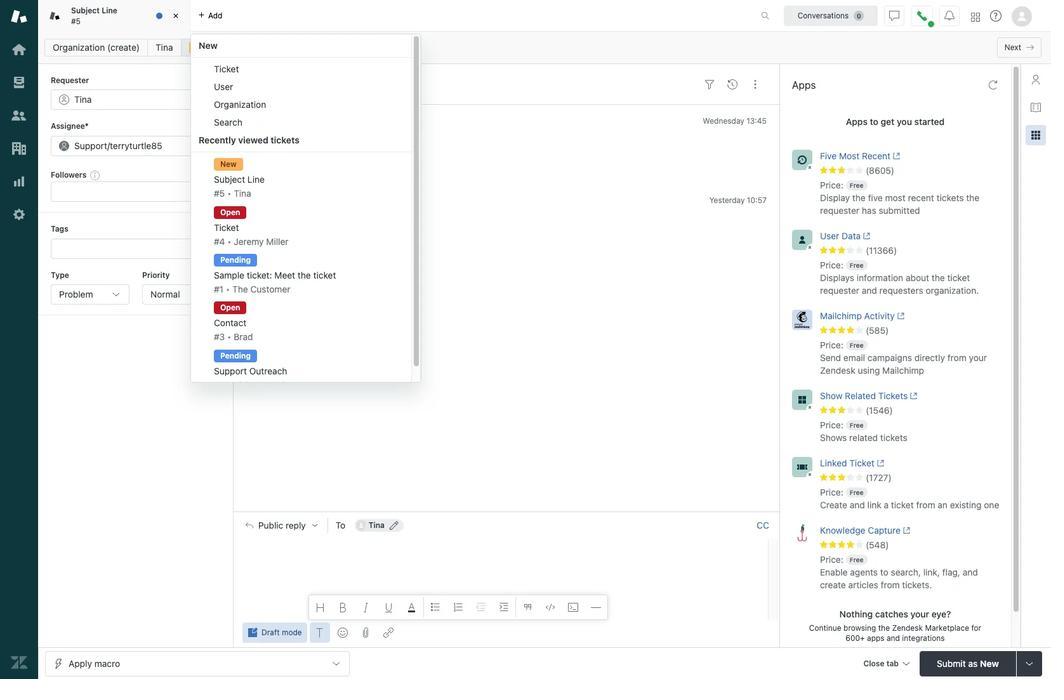 Task type: vqa. For each thing, say whether or not it's contained in the screenshot.


Task type: describe. For each thing, give the bounding box(es) containing it.
• inside open ticket #4 • jeremy miller
[[227, 236, 232, 247]]

(548)
[[866, 540, 890, 551]]

zendesk inside price: free send email campaigns directly from your zendesk using mailchimp
[[821, 365, 856, 376]]

views image
[[11, 74, 27, 91]]

open for ticket
[[220, 207, 240, 217]]

displays possible ticket submission types image
[[1025, 659, 1035, 669]]

from inside price: free create and link a ticket from an existing one
[[917, 500, 936, 511]]

Yesterday 10:57 text field
[[710, 196, 767, 205]]

Wednesday 13:45 text field
[[703, 117, 767, 126]]

miller
[[266, 236, 289, 247]]

tickets inside price: free display the five most recent tickets the requester has submitted
[[937, 192, 965, 203]]

has
[[863, 205, 877, 216]]

menu inside tabs tab list
[[191, 34, 422, 394]]

customer
[[251, 284, 291, 295]]

jeremy
[[234, 236, 264, 247]]

the
[[233, 284, 248, 295]]

your inside nothing catches your eye? continue browsing the zendesk marketplace for 600+ apps and integrations
[[911, 609, 930, 620]]

underline (cmd u) image
[[384, 603, 394, 613]]

(1727)
[[866, 473, 892, 483]]

13:45
[[747, 117, 767, 126]]

most
[[840, 151, 860, 161]]

link
[[868, 500, 882, 511]]

secondary element
[[38, 35, 1052, 60]]

requester inside price: free displays information about the ticket requester and requesters organization.
[[821, 285, 860, 296]]

meet
[[275, 270, 295, 281]]

insert emojis image
[[338, 628, 348, 638]]

zendesk inside nothing catches your eye? continue browsing the zendesk marketplace for 600+ apps and integrations
[[893, 624, 924, 633]]

free for agents
[[850, 556, 864, 564]]

price: for displays
[[821, 260, 844, 271]]

enable
[[821, 567, 848, 578]]

continue
[[810, 624, 842, 633]]

Subject field
[[244, 71, 696, 86]]

2 avatar image from the top
[[246, 194, 272, 219]]

campaigns
[[868, 353, 913, 363]]

3 stars. 8605 reviews. element
[[821, 165, 1004, 177]]

free for related
[[850, 422, 864, 429]]

add attachment image
[[361, 628, 371, 638]]

• inside pending sample ticket: meet the ticket #1 • the customer
[[226, 284, 230, 295]]

ticket:
[[247, 270, 272, 281]]

user for user
[[214, 81, 233, 92]]

organization for organization (create)
[[53, 42, 105, 53]]

• inside new subject line #5 • tina
[[227, 188, 231, 199]]

subject inside subject line #5
[[71, 6, 100, 15]]

tina inside requester element
[[74, 94, 92, 105]]

subject line #5
[[71, 6, 117, 26]]

button displays agent's chat status as invisible. image
[[890, 10, 900, 21]]

next button
[[998, 37, 1042, 58]]

type
[[51, 270, 69, 280]]

format text image
[[315, 628, 325, 638]]

close image
[[170, 10, 182, 22]]

menu item containing sample ticket: meet the ticket
[[191, 251, 412, 299]]

public
[[259, 521, 283, 531]]

mailchimp activity image
[[793, 310, 813, 330]]

pending sample ticket: meet the ticket #1 • the customer
[[214, 255, 336, 295]]

admin image
[[11, 206, 27, 223]]

organization.
[[927, 285, 980, 296]]

problem for problem #5
[[216, 42, 250, 53]]

increase indent (cmd ]) image
[[499, 603, 509, 613]]

filter image
[[705, 79, 715, 89]]

pending support outreach #2 • tisha morrel
[[214, 351, 287, 390]]

price: free displays information about the ticket requester and requesters organization.
[[821, 260, 980, 296]]

zendesk support image
[[11, 8, 27, 25]]

to : tina show more
[[282, 146, 356, 156]]

open contact #3 • brad
[[214, 303, 253, 343]]

knowledge image
[[1032, 102, 1042, 112]]

catches
[[876, 609, 909, 620]]

wednesday
[[703, 117, 745, 126]]

yesterday 10:57
[[710, 196, 767, 205]]

create
[[821, 500, 848, 511]]

to for to
[[336, 520, 346, 531]]

follow button
[[200, 170, 221, 181]]

your inside price: free send email campaigns directly from your zendesk using mailchimp
[[970, 353, 988, 363]]

submitted
[[879, 205, 921, 216]]

ticket for user data
[[948, 273, 971, 283]]

italic (cmd i) image
[[361, 603, 371, 613]]

linked ticket link
[[821, 457, 981, 473]]

menu item containing ticket
[[191, 203, 412, 251]]

menu item containing support outreach
[[191, 346, 412, 394]]

add link (cmd k) image
[[384, 628, 394, 638]]

events image
[[728, 79, 738, 89]]

• inside open contact #3 • brad
[[227, 332, 232, 343]]

the inside nothing catches your eye? continue browsing the zendesk marketplace for 600+ apps and integrations
[[879, 624, 891, 633]]

seemingly resolved
[[282, 241, 362, 252]]

apply
[[69, 658, 92, 669]]

five most recent image
[[793, 150, 813, 170]]

quote (cmd shift 9) image
[[523, 603, 533, 613]]

to inside price: free enable agents to search, link, flag, and create articles from tickets.
[[881, 567, 889, 578]]

• inside pending support outreach #2 • tisha morrel
[[227, 380, 231, 390]]

a
[[885, 500, 889, 511]]

code block (ctrl shift 6) image
[[568, 603, 579, 613]]

mailchimp activity
[[821, 311, 896, 321]]

as
[[969, 658, 978, 669]]

tickets inside tabs tab list
[[271, 135, 300, 145]]

line inside new subject line #5 • tina
[[248, 174, 265, 185]]

(opens in a new tab) image for mailchimp activity
[[896, 313, 905, 320]]

related
[[850, 433, 879, 443]]

nothing catches your eye? continue browsing the zendesk marketplace for 600+ apps and integrations
[[810, 609, 982, 643]]

numbered list (cmd shift 7) image
[[453, 603, 464, 613]]

brad
[[234, 332, 253, 343]]

take it button
[[199, 120, 221, 133]]

user data image
[[793, 230, 813, 250]]

price: free send email campaigns directly from your zendesk using mailchimp
[[821, 340, 988, 376]]

bulleted list (cmd shift 8) image
[[431, 603, 441, 613]]

tags
[[51, 224, 68, 234]]

close
[[864, 659, 885, 669]]

show more button
[[316, 145, 356, 157]]

search menu item
[[191, 114, 412, 131]]

organization (create) button
[[44, 39, 148, 57]]

/
[[107, 140, 110, 151]]

problem button
[[51, 285, 130, 305]]

search
[[214, 117, 243, 128]]

email
[[844, 353, 866, 363]]

tab inside tabs tab list
[[38, 0, 191, 32]]

price: free create and link a ticket from an existing one
[[821, 487, 1000, 511]]

an
[[938, 500, 948, 511]]

follow
[[200, 170, 221, 180]]

organization menu item
[[191, 96, 412, 114]]

submit as new
[[938, 658, 1000, 669]]

the inside price: free displays information about the ticket requester and requesters organization.
[[932, 273, 946, 283]]

ticket inside pending sample ticket: meet the ticket #1 • the customer
[[314, 270, 336, 281]]

normal button
[[142, 285, 221, 305]]

(create)
[[107, 42, 140, 53]]

contact
[[214, 318, 247, 329]]

recently viewed tickets
[[199, 135, 300, 145]]

nothing
[[840, 609, 874, 620]]

ticket for open
[[214, 222, 239, 233]]

knowledge capture
[[821, 525, 901, 536]]

next
[[1005, 43, 1022, 52]]

get started image
[[11, 41, 27, 58]]

tina link
[[147, 39, 181, 57]]

add
[[208, 10, 223, 20]]

from inside price: free enable agents to search, link, flag, and create articles from tickets.
[[881, 580, 901, 591]]

:
[[291, 146, 294, 155]]

tina right tina@gmail.com "image"
[[369, 521, 385, 530]]

five most recent link
[[821, 150, 981, 165]]

user data
[[821, 231, 862, 241]]

related
[[846, 391, 877, 401]]

five
[[821, 151, 837, 161]]

requester inside price: free display the five most recent tickets the requester has submitted
[[821, 205, 860, 216]]

problem #5
[[216, 42, 263, 53]]

Followers field
[[60, 186, 194, 198]]

Public reply composer Draft mode text field
[[240, 539, 765, 566]]

bold (cmd b) image
[[338, 603, 349, 613]]

link,
[[924, 567, 941, 578]]

4 stars. 548 reviews. element
[[821, 540, 1004, 551]]

public reply
[[259, 521, 306, 531]]

free for and
[[850, 489, 864, 497]]

tickets
[[879, 391, 909, 401]]

free for the
[[850, 182, 864, 189]]

for
[[972, 624, 982, 633]]

(585)
[[866, 325, 889, 336]]

tisha
[[234, 380, 256, 390]]

#1
[[214, 284, 224, 295]]

knowledge capture image
[[793, 525, 813, 545]]

display
[[821, 192, 851, 203]]

4 stars. 585 reviews. element
[[821, 325, 1004, 337]]

horizontal rule (cmd shift l) image
[[591, 603, 601, 613]]

#5 inside subject line #5
[[71, 16, 81, 26]]

ticket for linked ticket
[[892, 500, 915, 511]]

customers image
[[11, 107, 27, 124]]

get help image
[[991, 10, 1002, 22]]

it
[[216, 122, 221, 131]]

five
[[869, 192, 883, 203]]

tina inside to : tina show more
[[296, 146, 311, 155]]



Task type: locate. For each thing, give the bounding box(es) containing it.
organization
[[53, 42, 105, 53], [214, 99, 266, 110]]

price: inside price: free create and link a ticket from an existing one
[[821, 487, 844, 498]]

5 free from the top
[[850, 489, 864, 497]]

subject down recently
[[214, 174, 245, 185]]

apps image
[[1032, 130, 1042, 140]]

(opens in a new tab) image
[[862, 233, 871, 240], [909, 393, 918, 400], [875, 460, 885, 468]]

1 vertical spatial to
[[336, 520, 346, 531]]

organization inside button
[[53, 42, 105, 53]]

price: up shows
[[821, 420, 844, 431]]

free
[[850, 182, 864, 189], [850, 262, 864, 269], [850, 342, 864, 349], [850, 422, 864, 429], [850, 489, 864, 497], [850, 556, 864, 564]]

(opens in a new tab) image inside mailchimp activity link
[[896, 313, 905, 320]]

tina right ':' on the top of page
[[296, 146, 311, 155]]

1 vertical spatial avatar image
[[246, 194, 272, 219]]

#5 inside new subject line #5 • tina
[[214, 188, 225, 199]]

0 horizontal spatial user
[[214, 81, 233, 92]]

1 horizontal spatial subject
[[214, 174, 245, 185]]

6 price: from the top
[[821, 555, 844, 565]]

(opens in a new tab) image inside knowledge capture link
[[901, 527, 911, 535]]

1 horizontal spatial mailchimp
[[883, 365, 925, 376]]

price: up create at the right bottom of the page
[[821, 487, 844, 498]]

organization (create)
[[53, 42, 140, 53]]

0 vertical spatial avatar image
[[246, 115, 272, 140]]

apps to get you started
[[847, 116, 945, 127]]

1 horizontal spatial apps
[[847, 116, 868, 127]]

pending for sample
[[220, 255, 251, 265]]

linked
[[821, 458, 848, 469]]

3 stars. 11366 reviews. element
[[821, 245, 1004, 257]]

show related tickets link
[[821, 390, 981, 405]]

0 horizontal spatial organization
[[53, 42, 105, 53]]

send
[[821, 353, 842, 363]]

tab
[[887, 659, 900, 669]]

your left eye?
[[911, 609, 930, 620]]

0 vertical spatial zendesk
[[821, 365, 856, 376]]

price: for send
[[821, 340, 844, 351]]

0 horizontal spatial your
[[911, 609, 930, 620]]

macro
[[94, 658, 120, 669]]

pending up sample
[[220, 255, 251, 265]]

0 horizontal spatial to
[[282, 146, 291, 155]]

and left link
[[850, 500, 866, 511]]

4 menu item from the top
[[191, 299, 412, 346]]

ticket
[[214, 64, 239, 74], [214, 222, 239, 233], [850, 458, 875, 469]]

mailchimp down campaigns
[[883, 365, 925, 376]]

(opens in a new tab) image up (1727)
[[875, 460, 885, 468]]

free inside price: free create and link a ticket from an existing one
[[850, 489, 864, 497]]

1 horizontal spatial organization
[[214, 99, 266, 110]]

recent
[[863, 151, 891, 161]]

0 vertical spatial subject
[[71, 6, 100, 15]]

headings image
[[316, 603, 326, 613]]

capture
[[869, 525, 901, 536]]

1 vertical spatial to
[[881, 567, 889, 578]]

0 horizontal spatial show
[[316, 146, 336, 156]]

ticket for linked
[[850, 458, 875, 469]]

3 free from the top
[[850, 342, 864, 349]]

price: inside price: free send email campaigns directly from your zendesk using mailchimp
[[821, 340, 844, 351]]

1 price: from the top
[[821, 180, 844, 191]]

2 price: from the top
[[821, 260, 844, 271]]

Tags field
[[60, 242, 209, 255]]

(opens in a new tab) image up 4 stars. 548 reviews. "element"
[[901, 527, 911, 535]]

terryturtle85
[[110, 140, 162, 151]]

and inside nothing catches your eye? continue browsing the zendesk marketplace for 600+ apps and integrations
[[887, 634, 901, 643]]

user up search
[[214, 81, 233, 92]]

support up #2 at the left bottom
[[214, 366, 247, 376]]

tina up open ticket #4 • jeremy miller
[[234, 188, 251, 199]]

free inside price: free displays information about the ticket requester and requesters organization.
[[850, 262, 864, 269]]

support down assignee*
[[74, 140, 107, 151]]

morrel
[[258, 380, 285, 390]]

(opens in a new tab) image inside five most recent link
[[891, 153, 901, 160]]

2 vertical spatial (opens in a new tab) image
[[875, 460, 885, 468]]

show inside to : tina show more
[[316, 146, 336, 156]]

0 vertical spatial #5
[[71, 16, 81, 26]]

0 vertical spatial (opens in a new tab) image
[[891, 153, 901, 160]]

pending inside pending sample ticket: meet the ticket #1 • the customer
[[220, 255, 251, 265]]

6 free from the top
[[850, 556, 864, 564]]

5 price: from the top
[[821, 487, 844, 498]]

#3
[[214, 332, 225, 343]]

open ticket #4 • jeremy miller
[[214, 207, 289, 247]]

ticket inside open ticket #4 • jeremy miller
[[214, 222, 239, 233]]

user for user data
[[821, 231, 840, 241]]

600+
[[846, 634, 866, 643]]

• right #3
[[227, 332, 232, 343]]

problem for problem
[[59, 289, 93, 300]]

price: inside price: free displays information about the ticket requester and requesters organization.
[[821, 260, 844, 271]]

open inside open ticket #4 • jeremy miller
[[220, 207, 240, 217]]

price: for shows
[[821, 420, 844, 431]]

(opens in a new tab) image up 3 stars. 1546 reviews. element on the bottom of page
[[909, 393, 918, 400]]

main element
[[0, 0, 38, 680]]

pending down brad
[[220, 351, 251, 361]]

ticket up (1727)
[[850, 458, 875, 469]]

1 horizontal spatial user
[[821, 231, 840, 241]]

free down linked ticket
[[850, 489, 864, 497]]

user inside user data link
[[821, 231, 840, 241]]

3 menu item from the top
[[191, 251, 412, 299]]

user
[[214, 81, 233, 92], [821, 231, 840, 241]]

show
[[316, 146, 336, 156], [821, 391, 843, 401]]

0 vertical spatial your
[[970, 353, 988, 363]]

1 vertical spatial your
[[911, 609, 930, 620]]

requester element
[[51, 90, 221, 110]]

1 free from the top
[[850, 182, 864, 189]]

0 horizontal spatial zendesk
[[821, 365, 856, 376]]

2 horizontal spatial (opens in a new tab) image
[[909, 393, 918, 400]]

price: free shows related tickets
[[821, 420, 908, 443]]

0 horizontal spatial from
[[881, 580, 901, 591]]

organization inside menu item
[[214, 99, 266, 110]]

problem down add
[[216, 42, 250, 53]]

0 horizontal spatial mailchimp
[[821, 311, 863, 321]]

2 horizontal spatial from
[[948, 353, 967, 363]]

tab
[[38, 0, 191, 32]]

mailchimp down displays
[[821, 311, 863, 321]]

user data link
[[821, 230, 981, 245]]

and
[[863, 285, 878, 296], [850, 500, 866, 511], [964, 567, 979, 578], [887, 634, 901, 643]]

to left the get
[[871, 116, 879, 127]]

show left related
[[821, 391, 843, 401]]

agents
[[851, 567, 879, 578]]

1 vertical spatial mailchimp
[[883, 365, 925, 376]]

0 vertical spatial open
[[220, 207, 240, 217]]

pending for support
[[220, 351, 251, 361]]

get
[[881, 116, 895, 127]]

wednesday 13:45
[[703, 117, 767, 126]]

2 vertical spatial tickets
[[881, 433, 908, 443]]

the up organization.
[[932, 273, 946, 283]]

price: for display
[[821, 180, 844, 191]]

mode
[[282, 628, 302, 638]]

zendesk up integrations
[[893, 624, 924, 633]]

free up agents
[[850, 556, 864, 564]]

price: up the send
[[821, 340, 844, 351]]

zendesk image
[[11, 655, 27, 671]]

open up #4
[[220, 207, 240, 217]]

open up contact
[[220, 303, 240, 313]]

show left more
[[316, 146, 336, 156]]

avatar image up jeremy
[[246, 194, 272, 219]]

1 avatar image from the top
[[246, 115, 272, 140]]

0 vertical spatial (opens in a new tab) image
[[862, 233, 871, 240]]

to right agents
[[881, 567, 889, 578]]

1 horizontal spatial to
[[881, 567, 889, 578]]

2 requester from the top
[[821, 285, 860, 296]]

1 horizontal spatial zendesk
[[893, 624, 924, 633]]

5 menu item from the top
[[191, 346, 412, 394]]

problem inside popup button
[[59, 289, 93, 300]]

0 vertical spatial to
[[871, 116, 879, 127]]

menu
[[191, 34, 422, 394]]

tickets inside price: free shows related tickets
[[881, 433, 908, 443]]

2 vertical spatial #5
[[214, 188, 225, 199]]

0 horizontal spatial to
[[871, 116, 879, 127]]

subject up organization (create)
[[71, 6, 100, 15]]

mailchimp
[[821, 311, 863, 321], [883, 365, 925, 376]]

edit user image
[[390, 522, 399, 530]]

0 horizontal spatial line
[[102, 6, 117, 15]]

0 horizontal spatial problem
[[59, 289, 93, 300]]

create
[[821, 580, 847, 591]]

requester down displays
[[821, 285, 860, 296]]

1 requester from the top
[[821, 205, 860, 216]]

apps for apps
[[793, 79, 817, 91]]

(opens in a new tab) image for five most recent
[[891, 153, 901, 160]]

0 vertical spatial mailchimp
[[821, 311, 863, 321]]

public reply button
[[234, 513, 328, 539]]

mailchimp activity link
[[821, 310, 981, 325]]

1 horizontal spatial support
[[214, 366, 247, 376]]

and inside price: free create and link a ticket from an existing one
[[850, 500, 866, 511]]

1 vertical spatial user
[[821, 231, 840, 241]]

0 vertical spatial apps
[[793, 79, 817, 91]]

(11366)
[[866, 245, 898, 256]]

2 horizontal spatial #5
[[252, 42, 263, 53]]

ticket down problem #5
[[214, 64, 239, 74]]

subject inside new subject line #5 • tina
[[214, 174, 245, 185]]

notifications image
[[945, 10, 955, 21]]

zendesk products image
[[972, 12, 981, 21]]

the inside pending sample ticket: meet the ticket #1 • the customer
[[298, 270, 311, 281]]

zendesk
[[821, 365, 856, 376], [893, 624, 924, 633]]

0 vertical spatial problem
[[216, 42, 250, 53]]

draft mode button
[[243, 623, 307, 644]]

info on adding followers image
[[90, 170, 101, 180]]

price: inside price: free shows related tickets
[[821, 420, 844, 431]]

1 vertical spatial from
[[917, 500, 936, 511]]

menu item
[[191, 155, 412, 203], [191, 203, 412, 251], [191, 251, 412, 299], [191, 299, 412, 346], [191, 346, 412, 394]]

apps left the get
[[847, 116, 868, 127]]

tabs tab list
[[38, 0, 748, 394]]

new inside new subject line #5 • tina
[[220, 160, 237, 169]]

free up related
[[850, 422, 864, 429]]

support inside pending support outreach #2 • tisha morrel
[[214, 366, 247, 376]]

started
[[915, 116, 945, 127]]

free up email
[[850, 342, 864, 349]]

price: inside price: free enable agents to search, link, flag, and create articles from tickets.
[[821, 555, 844, 565]]

line inside subject line #5
[[102, 6, 117, 15]]

4 price: from the top
[[821, 420, 844, 431]]

existing
[[951, 500, 982, 511]]

free inside price: free enable agents to search, link, flag, and create articles from tickets.
[[850, 556, 864, 564]]

1 horizontal spatial problem
[[216, 42, 250, 53]]

(opens in a new tab) image up "(8605)"
[[891, 153, 901, 160]]

tab containing subject line
[[38, 0, 191, 32]]

organization up 'requester'
[[53, 42, 105, 53]]

yesterday
[[710, 196, 745, 205]]

(opens in a new tab) image inside the linked ticket link
[[875, 460, 885, 468]]

new inside secondary element
[[192, 43, 209, 52]]

apps
[[868, 634, 885, 643]]

ticket right the a
[[892, 500, 915, 511]]

menu containing new
[[191, 34, 422, 394]]

more
[[338, 146, 356, 156]]

decrease indent (cmd [) image
[[476, 603, 486, 613]]

cc button
[[757, 520, 770, 532]]

1 horizontal spatial tickets
[[881, 433, 908, 443]]

to left tina@gmail.com "image"
[[336, 520, 346, 531]]

from down search,
[[881, 580, 901, 591]]

price: free display the five most recent tickets the requester has submitted
[[821, 180, 980, 216]]

user menu item
[[191, 78, 412, 96]]

free inside price: free send email campaigns directly from your zendesk using mailchimp
[[850, 342, 864, 349]]

0 horizontal spatial tickets
[[271, 135, 300, 145]]

the right meet
[[298, 270, 311, 281]]

2 vertical spatial from
[[881, 580, 901, 591]]

2 open from the top
[[220, 303, 240, 313]]

1 open from the top
[[220, 207, 240, 217]]

0 vertical spatial support
[[74, 140, 107, 151]]

1 vertical spatial (opens in a new tab) image
[[896, 313, 905, 320]]

problem down type
[[59, 289, 93, 300]]

0 horizontal spatial #5
[[71, 16, 81, 26]]

apps right ticket actions image
[[793, 79, 817, 91]]

one
[[985, 500, 1000, 511]]

1 vertical spatial pending
[[220, 351, 251, 361]]

4 free from the top
[[850, 422, 864, 429]]

(opens in a new tab) image for show related tickets
[[909, 393, 918, 400]]

2 vertical spatial ticket
[[850, 458, 875, 469]]

ticket up organization.
[[948, 273, 971, 283]]

ticket down seemingly resolved
[[314, 270, 336, 281]]

1 horizontal spatial line
[[248, 174, 265, 185]]

user left data
[[821, 231, 840, 241]]

free for information
[[850, 262, 864, 269]]

3 stars. 1727 reviews. element
[[821, 473, 1004, 484]]

0 vertical spatial user
[[214, 81, 233, 92]]

1 horizontal spatial to
[[336, 520, 346, 531]]

• right #2 at the left bottom
[[227, 380, 231, 390]]

show related tickets image
[[793, 390, 813, 410]]

3 price: from the top
[[821, 340, 844, 351]]

mailchimp inside price: free send email campaigns directly from your zendesk using mailchimp
[[883, 365, 925, 376]]

activity
[[865, 311, 896, 321]]

tickets
[[271, 135, 300, 145], [937, 192, 965, 203], [881, 433, 908, 443]]

0 vertical spatial requester
[[821, 205, 860, 216]]

(opens in a new tab) image inside show related tickets "link"
[[909, 393, 918, 400]]

knowledge capture link
[[821, 525, 981, 540]]

ticket
[[314, 270, 336, 281], [948, 273, 971, 283], [892, 500, 915, 511]]

tickets.
[[903, 580, 933, 591]]

apply macro
[[69, 658, 120, 669]]

(opens in a new tab) image inside user data link
[[862, 233, 871, 240]]

five most recent
[[821, 151, 891, 161]]

ticket inside price: free displays information about the ticket requester and requesters organization.
[[948, 273, 971, 283]]

0 vertical spatial organization
[[53, 42, 105, 53]]

open for contact
[[220, 303, 240, 313]]

marketplace
[[926, 624, 970, 633]]

ticket inside price: free create and link a ticket from an existing one
[[892, 500, 915, 511]]

1 vertical spatial subject
[[214, 174, 245, 185]]

price: for create
[[821, 487, 844, 498]]

(opens in a new tab) image up the '4 stars. 585 reviews.' element
[[896, 313, 905, 320]]

• up open ticket #4 • jeremy miller
[[227, 188, 231, 199]]

free for email
[[850, 342, 864, 349]]

and inside price: free enable agents to search, link, flag, and create articles from tickets.
[[964, 567, 979, 578]]

and right the apps
[[887, 634, 901, 643]]

open inside open contact #3 • brad
[[220, 303, 240, 313]]

(opens in a new tab) image for knowledge capture
[[901, 527, 911, 535]]

1 vertical spatial ticket
[[214, 222, 239, 233]]

• right #4
[[227, 236, 232, 247]]

1 vertical spatial open
[[220, 303, 240, 313]]

2 vertical spatial (opens in a new tab) image
[[901, 527, 911, 535]]

organization for organization
[[214, 99, 266, 110]]

requester
[[51, 76, 89, 85]]

0 vertical spatial tickets
[[271, 135, 300, 145]]

menu item containing subject line
[[191, 155, 412, 203]]

tina down close icon at the left
[[156, 42, 173, 53]]

from left an
[[917, 500, 936, 511]]

outreach
[[249, 366, 287, 376]]

2 horizontal spatial tickets
[[937, 192, 965, 203]]

0 horizontal spatial support
[[74, 140, 107, 151]]

tina inside new subject line #5 • tina
[[234, 188, 251, 199]]

line up organization (create)
[[102, 6, 117, 15]]

(1546)
[[866, 405, 894, 416]]

2 horizontal spatial ticket
[[948, 273, 971, 283]]

0 horizontal spatial subject
[[71, 6, 100, 15]]

• right #1
[[226, 284, 230, 295]]

to inside to : tina show more
[[282, 146, 291, 155]]

search,
[[892, 567, 922, 578]]

customer context image
[[1032, 74, 1042, 84]]

1 vertical spatial tickets
[[937, 192, 965, 203]]

1 horizontal spatial (opens in a new tab) image
[[875, 460, 885, 468]]

avatar image right search
[[246, 115, 272, 140]]

10:57
[[748, 196, 767, 205]]

(opens in a new tab) image
[[891, 153, 901, 160], [896, 313, 905, 320], [901, 527, 911, 535]]

(opens in a new tab) image for user data
[[862, 233, 871, 240]]

draft
[[262, 628, 280, 638]]

requesters
[[880, 285, 924, 296]]

0 horizontal spatial (opens in a new tab) image
[[862, 233, 871, 240]]

2 free from the top
[[850, 262, 864, 269]]

3 stars. 1546 reviews. element
[[821, 405, 1004, 417]]

from right directly
[[948, 353, 967, 363]]

0 horizontal spatial ticket
[[314, 270, 336, 281]]

(opens in a new tab) image for linked ticket
[[875, 460, 885, 468]]

#5 inside secondary element
[[252, 42, 263, 53]]

tickets up ':' on the top of page
[[271, 135, 300, 145]]

0 vertical spatial line
[[102, 6, 117, 15]]

problem inside secondary element
[[216, 42, 250, 53]]

show inside "link"
[[821, 391, 843, 401]]

(8605)
[[866, 165, 895, 176]]

2 menu item from the top
[[191, 203, 412, 251]]

tina@gmail.com image
[[356, 521, 366, 531]]

tickets right recent in the right top of the page
[[937, 192, 965, 203]]

to for to : tina show more
[[282, 146, 291, 155]]

normal
[[151, 289, 180, 300]]

linked ticket image
[[793, 457, 813, 478]]

1 vertical spatial show
[[821, 391, 843, 401]]

avatar image
[[246, 115, 272, 140], [246, 194, 272, 219]]

free inside price: free shows related tickets
[[850, 422, 864, 429]]

line down viewed
[[248, 174, 265, 185]]

organizations image
[[11, 140, 27, 157]]

user inside user menu item
[[214, 81, 233, 92]]

code span (ctrl shift 5) image
[[546, 603, 556, 613]]

tickets up the linked ticket link
[[881, 433, 908, 443]]

1 vertical spatial problem
[[59, 289, 93, 300]]

your right directly
[[970, 353, 988, 363]]

ticket up #4
[[214, 222, 239, 233]]

1 vertical spatial line
[[248, 174, 265, 185]]

from inside price: free send email campaigns directly from your zendesk using mailchimp
[[948, 353, 967, 363]]

pending inside pending support outreach #2 • tisha morrel
[[220, 351, 251, 361]]

to down assign button
[[282, 146, 291, 155]]

priority
[[142, 270, 170, 280]]

1 horizontal spatial #5
[[214, 188, 225, 199]]

1 horizontal spatial ticket
[[892, 500, 915, 511]]

subject
[[71, 6, 100, 15], [214, 174, 245, 185]]

1 vertical spatial zendesk
[[893, 624, 924, 633]]

1 vertical spatial requester
[[821, 285, 860, 296]]

tina down 'requester'
[[74, 94, 92, 105]]

new subject line #5 • tina
[[214, 160, 265, 199]]

and down "information"
[[863, 285, 878, 296]]

2 pending from the top
[[220, 351, 251, 361]]

#5 up ticket menu item
[[252, 42, 263, 53]]

tina inside tina link
[[156, 42, 173, 53]]

price: up displays
[[821, 260, 844, 271]]

0 horizontal spatial apps
[[793, 79, 817, 91]]

price: for enable
[[821, 555, 844, 565]]

directly
[[915, 353, 946, 363]]

zendesk down the send
[[821, 365, 856, 376]]

hide composer image
[[502, 507, 512, 517]]

1 vertical spatial (opens in a new tab) image
[[909, 393, 918, 400]]

menu item containing contact
[[191, 299, 412, 346]]

displays
[[821, 273, 855, 283]]

new
[[199, 40, 218, 51], [192, 43, 209, 52], [220, 160, 237, 169], [981, 658, 1000, 669]]

ticket actions image
[[751, 79, 761, 89]]

1 vertical spatial support
[[214, 366, 247, 376]]

the up has
[[853, 192, 866, 203]]

reporting image
[[11, 173, 27, 190]]

0 vertical spatial pending
[[220, 255, 251, 265]]

(opens in a new tab) image up (11366)
[[862, 233, 871, 240]]

and right the flag,
[[964, 567, 979, 578]]

1 horizontal spatial show
[[821, 391, 843, 401]]

free inside price: free display the five most recent tickets the requester has submitted
[[850, 182, 864, 189]]

#5 down follow button
[[214, 188, 225, 199]]

1 horizontal spatial from
[[917, 500, 936, 511]]

1 vertical spatial organization
[[214, 99, 266, 110]]

free up displays
[[850, 262, 864, 269]]

price: inside price: free display the five most recent tickets the requester has submitted
[[821, 180, 844, 191]]

1 horizontal spatial your
[[970, 353, 988, 363]]

1 pending from the top
[[220, 255, 251, 265]]

conversationlabel log
[[234, 104, 780, 512]]

and inside price: free displays information about the ticket requester and requesters organization.
[[863, 285, 878, 296]]

requester down display
[[821, 205, 860, 216]]

the right recent in the right top of the page
[[967, 192, 980, 203]]

ticket menu item
[[191, 60, 412, 78]]

price: up display
[[821, 180, 844, 191]]

assign button
[[282, 129, 306, 140]]

free up display
[[850, 182, 864, 189]]

problem
[[216, 42, 250, 53], [59, 289, 93, 300]]

#5 up organization (create)
[[71, 16, 81, 26]]

price: up enable
[[821, 555, 844, 565]]

0 vertical spatial ticket
[[214, 64, 239, 74]]

0 vertical spatial from
[[948, 353, 967, 363]]

0 vertical spatial show
[[316, 146, 336, 156]]

1 vertical spatial apps
[[847, 116, 868, 127]]

0 vertical spatial to
[[282, 146, 291, 155]]

1 vertical spatial #5
[[252, 42, 263, 53]]

organization up search
[[214, 99, 266, 110]]

the up the apps
[[879, 624, 891, 633]]

1 menu item from the top
[[191, 155, 412, 203]]

apps for apps to get you started
[[847, 116, 868, 127]]

support
[[74, 140, 107, 151], [214, 366, 247, 376]]



